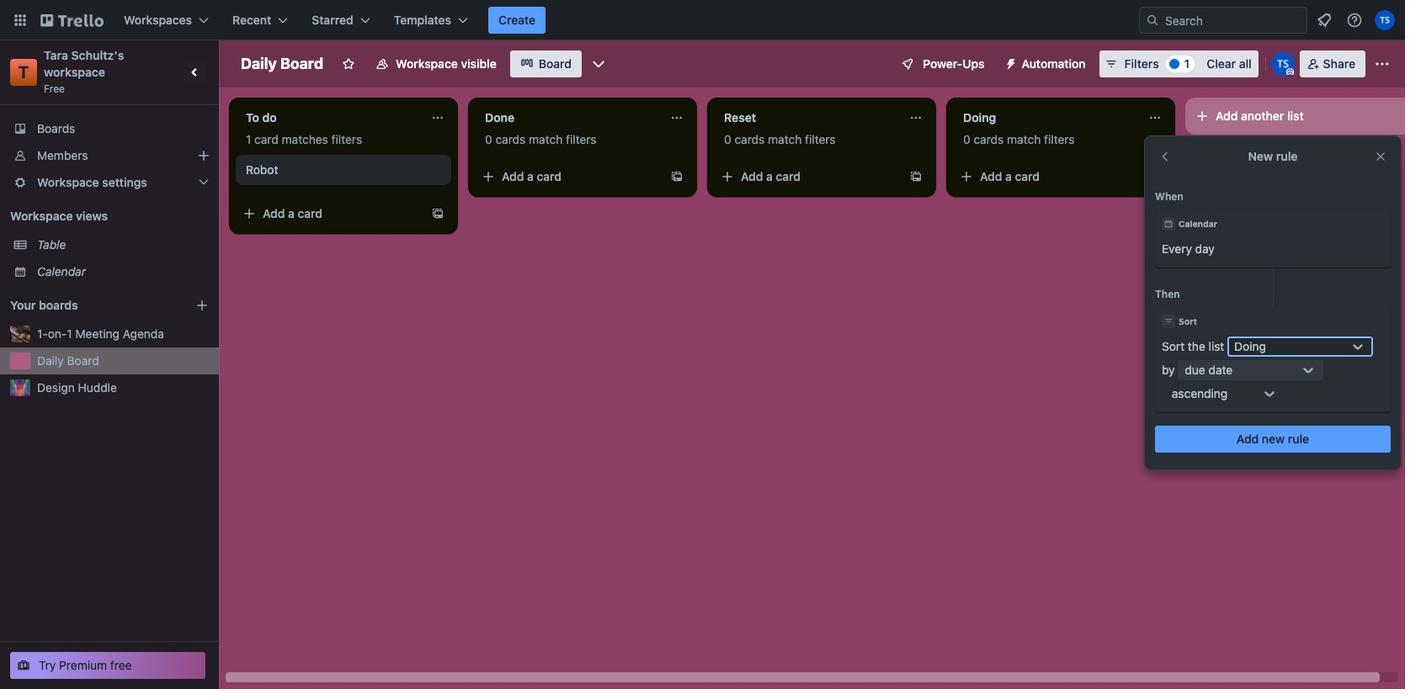 Task type: describe. For each thing, give the bounding box(es) containing it.
then
[[1156, 288, 1181, 301]]

1 vertical spatial tara schultz (taraschultz7) image
[[1272, 52, 1295, 76]]

new
[[1249, 149, 1274, 163]]

workspaces
[[124, 13, 192, 27]]

workspace settings
[[37, 175, 147, 190]]

tara schultz's workspace link
[[44, 48, 127, 79]]

card for to do
[[298, 206, 323, 221]]

0 vertical spatial calendar
[[1179, 219, 1218, 229]]

a down doing text field
[[1006, 169, 1012, 184]]

add another list button
[[1186, 98, 1406, 135]]

members link
[[0, 142, 219, 169]]

show menu image
[[1375, 56, 1392, 72]]

a for reset
[[767, 169, 773, 184]]

cards for done
[[496, 132, 526, 147]]

add new rule
[[1237, 432, 1310, 446]]

boards
[[39, 298, 78, 313]]

board inside board link
[[539, 56, 572, 71]]

free
[[110, 659, 132, 673]]

board inside "daily board" link
[[67, 354, 99, 368]]

create
[[499, 13, 536, 27]]

sort for sort the list
[[1163, 339, 1185, 354]]

another
[[1242, 109, 1285, 123]]

add left the new
[[1237, 432, 1260, 446]]

0 cards match filters for doing
[[964, 132, 1075, 147]]

board link
[[510, 51, 582, 78]]

meeting
[[75, 327, 120, 341]]

add a card for done
[[502, 169, 562, 184]]

sm image
[[999, 51, 1022, 74]]

daily inside board name text field
[[241, 55, 277, 72]]

every
[[1163, 242, 1193, 256]]

1-on-1 meeting agenda
[[37, 327, 164, 341]]

workspace navigation collapse icon image
[[184, 61, 207, 84]]

0 for reset
[[724, 132, 732, 147]]

board inside board name text field
[[280, 55, 324, 72]]

filters for to do
[[332, 132, 362, 147]]

add another list
[[1216, 109, 1305, 123]]

0 notifications image
[[1315, 10, 1335, 30]]

1 vertical spatial calendar
[[37, 265, 86, 279]]

add a card for to do
[[263, 206, 323, 221]]

Done text field
[[475, 104, 660, 131]]

card down doing text field
[[1016, 169, 1040, 184]]

clear
[[1207, 56, 1237, 71]]

date
[[1209, 363, 1233, 377]]

try
[[39, 659, 56, 673]]

schultz's
[[71, 48, 124, 62]]

share button
[[1300, 51, 1366, 78]]

calendar link
[[37, 264, 209, 281]]

views
[[76, 209, 108, 223]]

cards for doing
[[974, 132, 1004, 147]]

create from template… image
[[910, 170, 923, 184]]

1 horizontal spatial tara schultz (taraschultz7) image
[[1376, 10, 1396, 30]]

power-ups button
[[890, 51, 995, 78]]

all
[[1240, 56, 1252, 71]]

templates
[[394, 13, 452, 27]]

new rule
[[1249, 149, 1299, 163]]

done
[[485, 110, 515, 125]]

by
[[1163, 363, 1176, 377]]

1 for 1
[[1185, 56, 1190, 71]]

To do text field
[[236, 104, 421, 131]]

add for add another list button
[[1216, 109, 1239, 123]]

table
[[37, 238, 66, 252]]

design huddle
[[37, 381, 117, 395]]

matches
[[282, 132, 328, 147]]

on-
[[48, 327, 67, 341]]

a for to do
[[288, 206, 295, 221]]

1 horizontal spatial doing
[[1235, 339, 1267, 354]]

add for done's add a card button
[[502, 169, 524, 184]]

1-
[[37, 327, 48, 341]]

1 for 1 card matches filters
[[246, 132, 251, 147]]

starred button
[[302, 7, 381, 34]]

match for doing
[[1008, 132, 1041, 147]]

1-on-1 meeting agenda link
[[37, 326, 209, 343]]

try premium free
[[39, 659, 132, 673]]

primary element
[[0, 0, 1406, 40]]

visible
[[461, 56, 497, 71]]

daily board link
[[37, 353, 209, 370]]

add a card for reset
[[741, 169, 801, 184]]

star or unstar board image
[[342, 57, 356, 71]]

sort the list
[[1163, 339, 1225, 354]]

do
[[262, 110, 277, 125]]

reset
[[724, 110, 757, 125]]

when
[[1156, 190, 1184, 203]]

0 vertical spatial rule
[[1277, 149, 1299, 163]]

add new rule button
[[1156, 426, 1392, 453]]

templates button
[[384, 7, 479, 34]]

daily board inside board name text field
[[241, 55, 324, 72]]

cards for reset
[[735, 132, 765, 147]]

your boards
[[10, 298, 78, 313]]

add a card down doing text field
[[981, 169, 1040, 184]]

t
[[18, 62, 29, 82]]

workspace for workspace settings
[[37, 175, 99, 190]]

add for add a card button associated with reset
[[741, 169, 764, 184]]

filters
[[1125, 56, 1160, 71]]

free
[[44, 83, 65, 95]]

design huddle link
[[37, 380, 209, 397]]



Task type: vqa. For each thing, say whether or not it's contained in the screenshot.
dates button at the right of page
no



Task type: locate. For each thing, give the bounding box(es) containing it.
starred
[[312, 13, 354, 27]]

recent
[[233, 13, 272, 27]]

1 vertical spatial workspace
[[37, 175, 99, 190]]

create from template… image
[[671, 170, 684, 184], [431, 207, 445, 221]]

1 vertical spatial doing
[[1235, 339, 1267, 354]]

1 right the 1-
[[67, 327, 72, 341]]

workspace visible
[[396, 56, 497, 71]]

3 0 cards match filters from the left
[[964, 132, 1075, 147]]

try premium free button
[[10, 653, 206, 680]]

board left star or unstar board image
[[280, 55, 324, 72]]

add down reset
[[741, 169, 764, 184]]

add for add a card button corresponding to to do
[[263, 206, 285, 221]]

1 vertical spatial create from template… image
[[431, 207, 445, 221]]

2 vertical spatial 1
[[67, 327, 72, 341]]

filters for done
[[566, 132, 597, 147]]

workspace for workspace views
[[10, 209, 73, 223]]

1 horizontal spatial list
[[1288, 109, 1305, 123]]

rule inside button
[[1289, 432, 1310, 446]]

1 0 from the left
[[485, 132, 493, 147]]

1 cards from the left
[[496, 132, 526, 147]]

filters down the to do text box
[[332, 132, 362, 147]]

0 vertical spatial 1
[[1185, 56, 1190, 71]]

workspace visible button
[[366, 51, 507, 78]]

1
[[1185, 56, 1190, 71], [246, 132, 251, 147], [67, 327, 72, 341]]

your
[[10, 298, 36, 313]]

tara schultz (taraschultz7) image
[[1376, 10, 1396, 30], [1272, 52, 1295, 76]]

filters
[[332, 132, 362, 147], [566, 132, 597, 147], [805, 132, 836, 147], [1045, 132, 1075, 147]]

0 horizontal spatial calendar
[[37, 265, 86, 279]]

add a card button down reset text box
[[714, 163, 903, 190]]

day
[[1196, 242, 1216, 256]]

0 vertical spatial create from template… image
[[671, 170, 684, 184]]

1 horizontal spatial create from template… image
[[671, 170, 684, 184]]

workspace for workspace visible
[[396, 56, 458, 71]]

sort for sort
[[1179, 317, 1198, 327]]

Reset text field
[[714, 104, 900, 131]]

0 cards match filters for reset
[[724, 132, 836, 147]]

2 match from the left
[[768, 132, 802, 147]]

0 horizontal spatial match
[[529, 132, 563, 147]]

1 vertical spatial daily board
[[37, 354, 99, 368]]

rule right the new
[[1289, 432, 1310, 446]]

2 horizontal spatial cards
[[974, 132, 1004, 147]]

filters for doing
[[1045, 132, 1075, 147]]

0 for done
[[485, 132, 493, 147]]

clear all
[[1207, 56, 1252, 71]]

0 horizontal spatial daily
[[37, 354, 64, 368]]

robot
[[246, 163, 278, 177]]

1 card matches filters
[[246, 132, 362, 147]]

card down robot link
[[298, 206, 323, 221]]

filters down reset text box
[[805, 132, 836, 147]]

create button
[[489, 7, 546, 34]]

match down doing text field
[[1008, 132, 1041, 147]]

doing inside text field
[[964, 110, 997, 125]]

a
[[527, 169, 534, 184], [767, 169, 773, 184], [1006, 169, 1012, 184], [288, 206, 295, 221]]

back to home image
[[40, 7, 104, 34]]

workspace down "members"
[[37, 175, 99, 190]]

list right "the"
[[1209, 339, 1225, 354]]

calendar up day
[[1179, 219, 1218, 229]]

0 vertical spatial workspace
[[396, 56, 458, 71]]

3 0 from the left
[[964, 132, 971, 147]]

0 down ups
[[964, 132, 971, 147]]

Board name text field
[[233, 51, 332, 78]]

1 vertical spatial daily
[[37, 354, 64, 368]]

agenda
[[123, 327, 164, 341]]

4 filters from the left
[[1045, 132, 1075, 147]]

doing
[[964, 110, 997, 125], [1235, 339, 1267, 354]]

board up design huddle
[[67, 354, 99, 368]]

rule right new
[[1277, 149, 1299, 163]]

0 horizontal spatial 0 cards match filters
[[485, 132, 597, 147]]

workspace settings button
[[0, 169, 219, 196]]

0 horizontal spatial cards
[[496, 132, 526, 147]]

daily up design
[[37, 354, 64, 368]]

2 filters from the left
[[566, 132, 597, 147]]

every day
[[1163, 242, 1216, 256]]

1 vertical spatial list
[[1209, 339, 1225, 354]]

1 horizontal spatial 0 cards match filters
[[724, 132, 836, 147]]

members
[[37, 148, 88, 163]]

card for reset
[[776, 169, 801, 184]]

power-ups
[[923, 56, 985, 71]]

2 horizontal spatial 1
[[1185, 56, 1190, 71]]

list inside button
[[1288, 109, 1305, 123]]

match for done
[[529, 132, 563, 147]]

1 match from the left
[[529, 132, 563, 147]]

3 cards from the left
[[974, 132, 1004, 147]]

workspace inside button
[[396, 56, 458, 71]]

calendar
[[1179, 219, 1218, 229], [37, 265, 86, 279]]

workspace views
[[10, 209, 108, 223]]

the
[[1189, 339, 1206, 354]]

add for add a card button under doing text field
[[981, 169, 1003, 184]]

1 horizontal spatial 1
[[246, 132, 251, 147]]

doing right "the"
[[1235, 339, 1267, 354]]

premium
[[59, 659, 107, 673]]

0 cards match filters
[[485, 132, 597, 147], [724, 132, 836, 147], [964, 132, 1075, 147]]

cards down reset
[[735, 132, 765, 147]]

0 cards match filters down reset text box
[[724, 132, 836, 147]]

3 match from the left
[[1008, 132, 1041, 147]]

2 0 from the left
[[724, 132, 732, 147]]

add a card button for to do
[[236, 200, 425, 227]]

card down do at top left
[[255, 132, 279, 147]]

workspace down templates dropdown button in the left top of the page
[[396, 56, 458, 71]]

2 horizontal spatial 0 cards match filters
[[964, 132, 1075, 147]]

0 horizontal spatial daily board
[[37, 354, 99, 368]]

this member is an admin of this board. image
[[1287, 68, 1295, 76]]

2 horizontal spatial 0
[[964, 132, 971, 147]]

0 for doing
[[964, 132, 971, 147]]

filters down doing text field
[[1045, 132, 1075, 147]]

0 vertical spatial list
[[1288, 109, 1305, 123]]

card
[[255, 132, 279, 147], [537, 169, 562, 184], [776, 169, 801, 184], [1016, 169, 1040, 184], [298, 206, 323, 221]]

0 cards match filters for done
[[485, 132, 597, 147]]

0 vertical spatial daily board
[[241, 55, 324, 72]]

workspace up 'table'
[[10, 209, 73, 223]]

1 horizontal spatial 0
[[724, 132, 732, 147]]

search image
[[1147, 13, 1160, 27]]

add left another
[[1216, 109, 1239, 123]]

2 horizontal spatial board
[[539, 56, 572, 71]]

3 filters from the left
[[805, 132, 836, 147]]

daily
[[241, 55, 277, 72], [37, 354, 64, 368]]

share
[[1324, 56, 1356, 71]]

add board image
[[195, 299, 209, 313]]

Doing text field
[[954, 104, 1139, 131]]

a down reset text box
[[767, 169, 773, 184]]

add a card button down doing text field
[[954, 163, 1142, 190]]

1 horizontal spatial daily board
[[241, 55, 324, 72]]

recent button
[[222, 7, 298, 34]]

0 vertical spatial sort
[[1179, 317, 1198, 327]]

automation button
[[999, 51, 1097, 78]]

1 left clear
[[1185, 56, 1190, 71]]

match
[[529, 132, 563, 147], [768, 132, 802, 147], [1008, 132, 1041, 147]]

tara
[[44, 48, 68, 62]]

table link
[[37, 237, 209, 254]]

sort
[[1179, 317, 1198, 327], [1163, 339, 1185, 354]]

settings
[[102, 175, 147, 190]]

workspaces button
[[114, 7, 219, 34]]

1 horizontal spatial cards
[[735, 132, 765, 147]]

0 horizontal spatial 0
[[485, 132, 493, 147]]

clear all button
[[1201, 51, 1259, 78]]

2 vertical spatial workspace
[[10, 209, 73, 223]]

add a card down done
[[502, 169, 562, 184]]

a down done text field
[[527, 169, 534, 184]]

list for sort the list
[[1209, 339, 1225, 354]]

1 horizontal spatial match
[[768, 132, 802, 147]]

0 horizontal spatial list
[[1209, 339, 1225, 354]]

0 vertical spatial doing
[[964, 110, 997, 125]]

workspace inside popup button
[[37, 175, 99, 190]]

Search field
[[1160, 8, 1307, 33]]

board
[[280, 55, 324, 72], [539, 56, 572, 71], [67, 354, 99, 368]]

cards
[[496, 132, 526, 147], [735, 132, 765, 147], [974, 132, 1004, 147]]

cards down doing text field
[[974, 132, 1004, 147]]

1 horizontal spatial board
[[280, 55, 324, 72]]

1 horizontal spatial calendar
[[1179, 219, 1218, 229]]

1 0 cards match filters from the left
[[485, 132, 597, 147]]

to
[[246, 110, 259, 125]]

automation
[[1022, 56, 1086, 71]]

1 vertical spatial rule
[[1289, 432, 1310, 446]]

add
[[1216, 109, 1239, 123], [502, 169, 524, 184], [741, 169, 764, 184], [981, 169, 1003, 184], [263, 206, 285, 221], [1237, 432, 1260, 446]]

robot link
[[246, 162, 441, 179]]

add a card down reset
[[741, 169, 801, 184]]

card down done text field
[[537, 169, 562, 184]]

add down robot
[[263, 206, 285, 221]]

0 vertical spatial daily
[[241, 55, 277, 72]]

0 cards match filters down done text field
[[485, 132, 597, 147]]

your boards with 3 items element
[[10, 296, 170, 316]]

daily board down recent dropdown button
[[241, 55, 324, 72]]

ascending
[[1172, 387, 1228, 401]]

0
[[485, 132, 493, 147], [724, 132, 732, 147], [964, 132, 971, 147]]

t link
[[10, 59, 37, 86]]

0 horizontal spatial tara schultz (taraschultz7) image
[[1272, 52, 1295, 76]]

card for done
[[537, 169, 562, 184]]

sort left "the"
[[1163, 339, 1185, 354]]

create from template… image for 0 cards match filters
[[671, 170, 684, 184]]

tara schultz (taraschultz7) image right "all"
[[1272, 52, 1295, 76]]

2 0 cards match filters from the left
[[724, 132, 836, 147]]

huddle
[[78, 381, 117, 395]]

0 horizontal spatial doing
[[964, 110, 997, 125]]

0 down reset
[[724, 132, 732, 147]]

add right create from template… icon
[[981, 169, 1003, 184]]

to do
[[246, 110, 277, 125]]

2 horizontal spatial match
[[1008, 132, 1041, 147]]

match down reset text box
[[768, 132, 802, 147]]

add a card button
[[475, 163, 664, 190], [714, 163, 903, 190], [954, 163, 1142, 190], [236, 200, 425, 227]]

sort up sort the list
[[1179, 317, 1198, 327]]

a for done
[[527, 169, 534, 184]]

workspace
[[44, 65, 105, 79]]

add a card button down robot link
[[236, 200, 425, 227]]

calendar down 'table'
[[37, 265, 86, 279]]

0 horizontal spatial 1
[[67, 327, 72, 341]]

cards down done
[[496, 132, 526, 147]]

0 down done
[[485, 132, 493, 147]]

customize views image
[[591, 56, 607, 72]]

filters down done text field
[[566, 132, 597, 147]]

filters for reset
[[805, 132, 836, 147]]

match for reset
[[768, 132, 802, 147]]

tara schultz's workspace free
[[44, 48, 127, 95]]

0 horizontal spatial create from template… image
[[431, 207, 445, 221]]

card down reset text box
[[776, 169, 801, 184]]

add a card button for done
[[475, 163, 664, 190]]

0 cards match filters down doing text field
[[964, 132, 1075, 147]]

doing down ups
[[964, 110, 997, 125]]

2 cards from the left
[[735, 132, 765, 147]]

boards
[[37, 121, 75, 136]]

0 horizontal spatial board
[[67, 354, 99, 368]]

add a card button for reset
[[714, 163, 903, 190]]

1 horizontal spatial daily
[[241, 55, 277, 72]]

1 vertical spatial 1
[[246, 132, 251, 147]]

list for add another list
[[1288, 109, 1305, 123]]

list
[[1288, 109, 1305, 123], [1209, 339, 1225, 354]]

0 vertical spatial tara schultz (taraschultz7) image
[[1376, 10, 1396, 30]]

add a card button down done text field
[[475, 163, 664, 190]]

power-
[[923, 56, 963, 71]]

due
[[1186, 363, 1206, 377]]

add a card down robot
[[263, 206, 323, 221]]

due date
[[1186, 363, 1233, 377]]

daily board up design huddle
[[37, 354, 99, 368]]

new
[[1263, 432, 1286, 446]]

daily down recent dropdown button
[[241, 55, 277, 72]]

match down done text field
[[529, 132, 563, 147]]

1 vertical spatial sort
[[1163, 339, 1185, 354]]

board left customize views image
[[539, 56, 572, 71]]

ups
[[963, 56, 985, 71]]

list right another
[[1288, 109, 1305, 123]]

boards link
[[0, 115, 219, 142]]

1 down to
[[246, 132, 251, 147]]

workspace
[[396, 56, 458, 71], [37, 175, 99, 190], [10, 209, 73, 223]]

a down robot link
[[288, 206, 295, 221]]

open information menu image
[[1347, 12, 1364, 29]]

1 filters from the left
[[332, 132, 362, 147]]

design
[[37, 381, 75, 395]]

add down done
[[502, 169, 524, 184]]

tara schultz (taraschultz7) image right open information menu icon
[[1376, 10, 1396, 30]]

create from template… image for 1 card matches filters
[[431, 207, 445, 221]]



